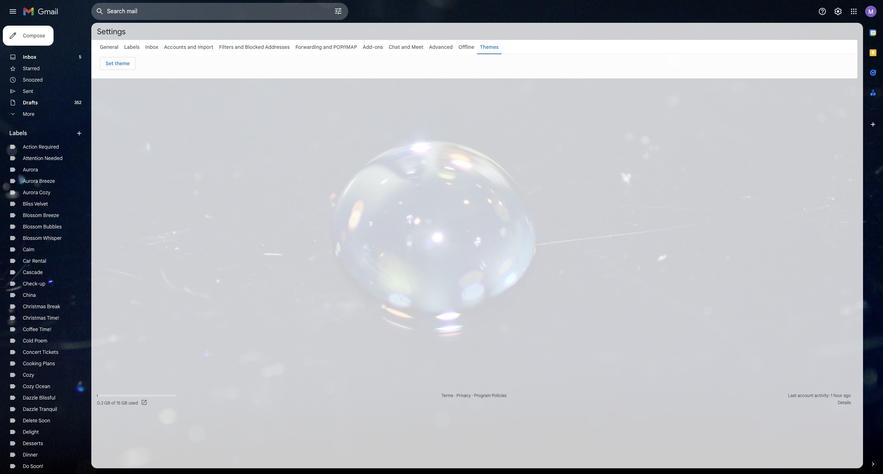 Task type: locate. For each thing, give the bounding box(es) containing it.
inbox link right labels link
[[145, 44, 158, 50]]

theme
[[115, 60, 130, 67]]

search mail image
[[93, 5, 106, 18]]

concert
[[23, 349, 41, 356]]

do soon!
[[23, 463, 43, 470]]

0 vertical spatial dazzle
[[23, 395, 38, 401]]

accounts
[[164, 44, 186, 50]]

aurora up bliss
[[23, 189, 38, 196]]

1 and from the left
[[187, 44, 196, 50]]

cozy link
[[23, 372, 34, 379]]

2 vertical spatial aurora
[[23, 189, 38, 196]]

christmas down china
[[23, 304, 46, 310]]

labels inside navigation
[[9, 130, 27, 137]]

· right terms
[[454, 393, 455, 399]]

bliss velvet link
[[23, 201, 48, 207]]

car rental
[[23, 258, 46, 264]]

1 vertical spatial dazzle
[[23, 406, 38, 413]]

2 · from the left
[[472, 393, 473, 399]]

advanced search options image
[[331, 4, 345, 18]]

0 vertical spatial time!
[[47, 315, 59, 321]]

import
[[198, 44, 213, 50]]

0 vertical spatial aurora
[[23, 167, 38, 173]]

ons
[[375, 44, 383, 50]]

breeze up aurora cozy link
[[39, 178, 55, 184]]

whisper
[[43, 235, 62, 242]]

settings image
[[834, 7, 842, 16]]

1 vertical spatial breeze
[[43, 212, 59, 219]]

and for filters
[[235, 44, 244, 50]]

2 dazzle from the top
[[23, 406, 38, 413]]

attention
[[23, 155, 43, 162]]

labels navigation
[[0, 23, 91, 475]]

0 horizontal spatial ·
[[454, 393, 455, 399]]

0 horizontal spatial labels
[[9, 130, 27, 137]]

dazzle down "cozy ocean"
[[23, 395, 38, 401]]

general link
[[100, 44, 118, 50]]

footer
[[91, 392, 857, 407]]

inbox link
[[145, 44, 158, 50], [23, 54, 36, 60]]

3 blossom from the top
[[23, 235, 42, 242]]

3 and from the left
[[323, 44, 332, 50]]

ocean
[[35, 384, 50, 390]]

aurora for aurora cozy
[[23, 189, 38, 196]]

christmas time! link
[[23, 315, 59, 321]]

labels up theme
[[124, 44, 140, 50]]

check-up
[[23, 281, 45, 287]]

accounts and import link
[[164, 44, 213, 50]]

forwarding and pop/imap
[[295, 44, 357, 50]]

cozy up velvet
[[39, 189, 50, 196]]

1 blossom from the top
[[23, 212, 42, 219]]

0 vertical spatial labels
[[124, 44, 140, 50]]

required
[[39, 144, 59, 150]]

dazzle tranquil link
[[23, 406, 57, 413]]

dazzle up the "delete"
[[23, 406, 38, 413]]

christmas up 'coffee time!'
[[23, 315, 46, 321]]

and left pop/imap on the left of page
[[323, 44, 332, 50]]

1 vertical spatial aurora
[[23, 178, 38, 184]]

time!
[[47, 315, 59, 321], [39, 326, 51, 333]]

aurora down attention
[[23, 167, 38, 173]]

1 horizontal spatial gb
[[121, 400, 127, 406]]

attention needed
[[23, 155, 63, 162]]

inbox right labels link
[[145, 44, 158, 50]]

cold poem link
[[23, 338, 47, 344]]

gmail image
[[23, 4, 62, 19]]

aurora down aurora link
[[23, 178, 38, 184]]

blossom for blossom whisper
[[23, 235, 42, 242]]

offline
[[458, 44, 474, 50]]

blossom
[[23, 212, 42, 219], [23, 224, 42, 230], [23, 235, 42, 242]]

cozy down cooking at the left
[[23, 372, 34, 379]]

0 vertical spatial blossom
[[23, 212, 42, 219]]

coffee time! link
[[23, 326, 51, 333]]

0 horizontal spatial inbox
[[23, 54, 36, 60]]

aurora breeze
[[23, 178, 55, 184]]

1 vertical spatial christmas
[[23, 315, 46, 321]]

2 blossom from the top
[[23, 224, 42, 230]]

0 vertical spatial cozy
[[39, 189, 50, 196]]

blossom bubbles
[[23, 224, 62, 230]]

check-
[[23, 281, 40, 287]]

blossom down bliss velvet
[[23, 212, 42, 219]]

action
[[23, 144, 37, 150]]

1 vertical spatial cozy
[[23, 372, 34, 379]]

dazzle for dazzle tranquil
[[23, 406, 38, 413]]

aurora for aurora link
[[23, 167, 38, 173]]

blossom up 'calm'
[[23, 235, 42, 242]]

filters and blocked addresses link
[[219, 44, 290, 50]]

1 horizontal spatial ·
[[472, 393, 473, 399]]

cozy ocean link
[[23, 384, 50, 390]]

blossom breeze
[[23, 212, 59, 219]]

1 horizontal spatial inbox link
[[145, 44, 158, 50]]

gb right 15
[[121, 400, 127, 406]]

china
[[23, 292, 36, 299]]

delete soon
[[23, 418, 50, 424]]

christmas for christmas break
[[23, 304, 46, 310]]

time! down break
[[47, 315, 59, 321]]

break
[[47, 304, 60, 310]]

delete
[[23, 418, 37, 424]]

cozy for 'cozy' link
[[23, 372, 34, 379]]

and right chat
[[401, 44, 410, 50]]

dazzle
[[23, 395, 38, 401], [23, 406, 38, 413]]

1 horizontal spatial labels
[[124, 44, 140, 50]]

dazzle blissful
[[23, 395, 55, 401]]

cozy down 'cozy' link
[[23, 384, 34, 390]]

settings
[[97, 27, 126, 36]]

blissful
[[39, 395, 55, 401]]

themes link
[[480, 44, 499, 50]]

plans
[[43, 361, 55, 367]]

15
[[116, 400, 120, 406]]

follow link to manage storage image
[[141, 400, 148, 407]]

breeze for aurora breeze
[[39, 178, 55, 184]]

4 and from the left
[[401, 44, 410, 50]]

1 christmas from the top
[[23, 304, 46, 310]]

breeze for blossom breeze
[[43, 212, 59, 219]]

1 · from the left
[[454, 393, 455, 399]]

· right privacy
[[472, 393, 473, 399]]

None search field
[[91, 3, 348, 20]]

1 vertical spatial inbox
[[23, 54, 36, 60]]

bubbles
[[43, 224, 62, 230]]

desserts
[[23, 441, 43, 447]]

activity:
[[814, 393, 830, 399]]

aurora cozy link
[[23, 189, 50, 196]]

cascade
[[23, 269, 43, 276]]

tickets
[[42, 349, 58, 356]]

breeze up bubbles
[[43, 212, 59, 219]]

coffee time!
[[23, 326, 51, 333]]

labels up the action
[[9, 130, 27, 137]]

2 aurora from the top
[[23, 178, 38, 184]]

1 dazzle from the top
[[23, 395, 38, 401]]

0 vertical spatial christmas
[[23, 304, 46, 310]]

aurora breeze link
[[23, 178, 55, 184]]

and for forwarding
[[323, 44, 332, 50]]

1 horizontal spatial inbox
[[145, 44, 158, 50]]

0 horizontal spatial gb
[[104, 400, 110, 406]]

and left import
[[187, 44, 196, 50]]

terms · privacy · program policies
[[441, 393, 506, 399]]

add-
[[363, 44, 375, 50]]

1 vertical spatial blossom
[[23, 224, 42, 230]]

and right the "filters"
[[235, 44, 244, 50]]

0 vertical spatial breeze
[[39, 178, 55, 184]]

christmas
[[23, 304, 46, 310], [23, 315, 46, 321]]

support image
[[818, 7, 827, 16]]

aurora cozy
[[23, 189, 50, 196]]

breeze
[[39, 178, 55, 184], [43, 212, 59, 219]]

sent link
[[23, 88, 33, 95]]

0.2
[[97, 400, 103, 406]]

do
[[23, 463, 29, 470]]

chat and meet
[[389, 44, 423, 50]]

privacy
[[457, 393, 471, 399]]

blossom down blossom breeze
[[23, 224, 42, 230]]

blossom breeze link
[[23, 212, 59, 219]]

1 vertical spatial labels
[[9, 130, 27, 137]]

gb left of
[[104, 400, 110, 406]]

labels
[[124, 44, 140, 50], [9, 130, 27, 137]]

1 aurora from the top
[[23, 167, 38, 173]]

2 vertical spatial blossom
[[23, 235, 42, 242]]

2 christmas from the top
[[23, 315, 46, 321]]

1 vertical spatial time!
[[39, 326, 51, 333]]

tab list
[[863, 23, 883, 449]]

set
[[106, 60, 113, 67]]

inbox up starred
[[23, 54, 36, 60]]

soon!
[[30, 463, 43, 470]]

desserts link
[[23, 441, 43, 447]]

dazzle for dazzle blissful
[[23, 395, 38, 401]]

0 horizontal spatial inbox link
[[23, 54, 36, 60]]

terms
[[441, 393, 453, 399]]

2 and from the left
[[235, 44, 244, 50]]

aurora
[[23, 167, 38, 173], [23, 178, 38, 184], [23, 189, 38, 196]]

inbox link up starred
[[23, 54, 36, 60]]

set theme
[[106, 60, 130, 67]]

attention needed link
[[23, 155, 63, 162]]

time! for coffee time!
[[39, 326, 51, 333]]

time! up poem at the left bottom
[[39, 326, 51, 333]]

0.2 gb of 15 gb used
[[97, 400, 138, 406]]

christmas break
[[23, 304, 60, 310]]

labels for labels heading
[[9, 130, 27, 137]]

main menu image
[[9, 7, 17, 16]]

1 gb from the left
[[104, 400, 110, 406]]

2 vertical spatial cozy
[[23, 384, 34, 390]]

3 aurora from the top
[[23, 189, 38, 196]]



Task type: vqa. For each thing, say whether or not it's contained in the screenshot.
Aurora Petals link
no



Task type: describe. For each thing, give the bounding box(es) containing it.
compose button
[[3, 26, 54, 46]]

blossom for blossom bubbles
[[23, 224, 42, 230]]

delight
[[23, 429, 39, 436]]

cooking
[[23, 361, 41, 367]]

labels heading
[[9, 130, 76, 137]]

more button
[[0, 108, 86, 120]]

christmas for christmas time!
[[23, 315, 46, 321]]

tranquil
[[39, 406, 57, 413]]

privacy link
[[457, 393, 471, 399]]

starred link
[[23, 65, 40, 72]]

terms link
[[441, 393, 453, 399]]

delete soon link
[[23, 418, 50, 424]]

calm link
[[23, 247, 34, 253]]

cozy for cozy ocean
[[23, 384, 34, 390]]

0 vertical spatial inbox
[[145, 44, 158, 50]]

blossom whisper link
[[23, 235, 62, 242]]

aurora for aurora breeze
[[23, 178, 38, 184]]

labels for labels link
[[124, 44, 140, 50]]

chat
[[389, 44, 400, 50]]

china link
[[23, 292, 36, 299]]

account
[[798, 393, 813, 399]]

aurora link
[[23, 167, 38, 173]]

christmas time!
[[23, 315, 59, 321]]

drafts
[[23, 100, 38, 106]]

and for accounts
[[187, 44, 196, 50]]

program policies link
[[474, 393, 506, 399]]

snoozed
[[23, 77, 43, 83]]

inbox inside labels navigation
[[23, 54, 36, 60]]

poem
[[35, 338, 47, 344]]

cozy ocean
[[23, 384, 50, 390]]

addresses
[[265, 44, 290, 50]]

concert tickets
[[23, 349, 58, 356]]

soon
[[39, 418, 50, 424]]

general
[[100, 44, 118, 50]]

sent
[[23, 88, 33, 95]]

filters and blocked addresses
[[219, 44, 290, 50]]

do soon! link
[[23, 463, 43, 470]]

forwarding
[[295, 44, 322, 50]]

dinner
[[23, 452, 38, 458]]

footer containing terms
[[91, 392, 857, 407]]

dazzle blissful link
[[23, 395, 55, 401]]

blossom whisper
[[23, 235, 62, 242]]

add-ons
[[363, 44, 383, 50]]

2 gb from the left
[[121, 400, 127, 406]]

advanced
[[429, 44, 453, 50]]

Search mail text field
[[107, 8, 314, 15]]

filters
[[219, 44, 234, 50]]

car
[[23, 258, 31, 264]]

christmas break link
[[23, 304, 60, 310]]

meet
[[411, 44, 423, 50]]

more
[[23, 111, 34, 117]]

and for chat
[[401, 44, 410, 50]]

chat and meet link
[[389, 44, 423, 50]]

dinner link
[[23, 452, 38, 458]]

details link
[[838, 400, 851, 406]]

snoozed link
[[23, 77, 43, 83]]

up
[[40, 281, 45, 287]]

time! for christmas time!
[[47, 315, 59, 321]]

cold
[[23, 338, 33, 344]]

check-up link
[[23, 281, 45, 287]]

last
[[788, 393, 797, 399]]

starred
[[23, 65, 40, 72]]

blossom for blossom breeze
[[23, 212, 42, 219]]

last account activity: 1 hour ago details
[[788, 393, 851, 406]]

program
[[474, 393, 491, 399]]

1
[[831, 393, 832, 399]]

needed
[[45, 155, 63, 162]]

hour
[[833, 393, 842, 399]]

1 vertical spatial inbox link
[[23, 54, 36, 60]]

bliss velvet
[[23, 201, 48, 207]]

themes
[[480, 44, 499, 50]]

dazzle tranquil
[[23, 406, 57, 413]]

rental
[[32, 258, 46, 264]]

used
[[128, 400, 138, 406]]

cold poem
[[23, 338, 47, 344]]

pop/imap
[[333, 44, 357, 50]]

0 vertical spatial inbox link
[[145, 44, 158, 50]]

352
[[74, 100, 81, 105]]

add-ons link
[[363, 44, 383, 50]]

blossom bubbles link
[[23, 224, 62, 230]]

ago
[[844, 393, 851, 399]]



